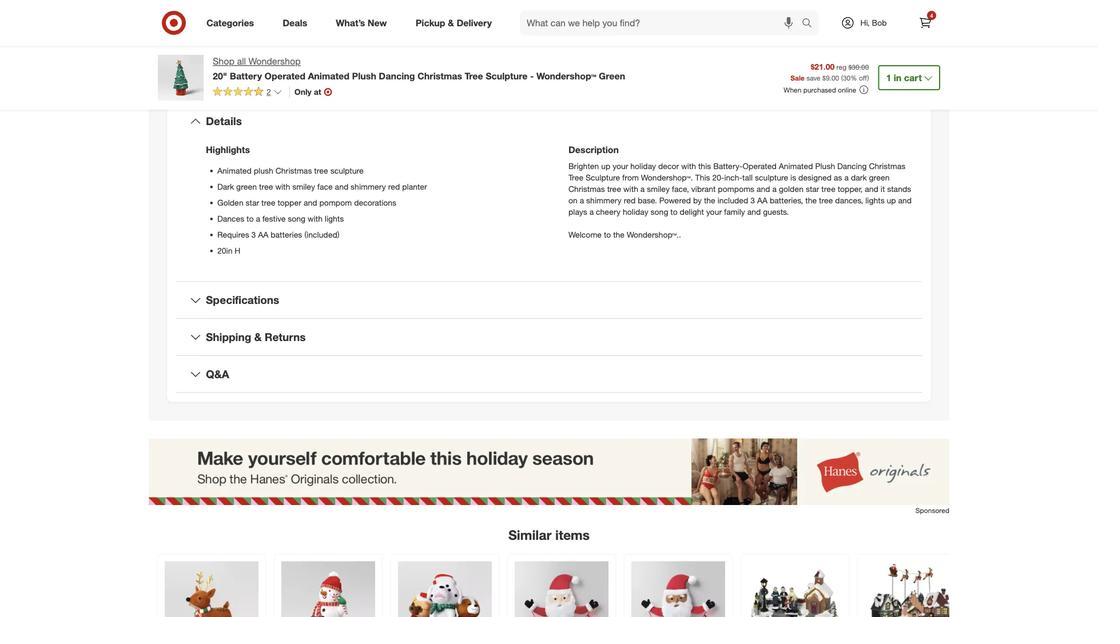 Task type: vqa. For each thing, say whether or not it's contained in the screenshot.
the bottom Welch's
no



Task type: locate. For each thing, give the bounding box(es) containing it.
aa up guests. on the right top
[[757, 195, 768, 205]]

13" battery operated animated plush dancing reindeer christmas figurine - wondershop™ brown image
[[165, 562, 259, 618]]

tree down brighten
[[569, 172, 584, 182]]

sculpture left the "-"
[[486, 70, 528, 81]]

0 vertical spatial advertisement region
[[563, 0, 940, 19]]

dancing
[[379, 70, 415, 81], [838, 161, 867, 171]]

welcome
[[569, 230, 602, 240]]

song inside brighten up your holiday decor with this battery-operated animated plush dancing christmas tree sculpture from wondershop™. this 20-inch-tall sculpture is designed as a dark green christmas tree with a smiley face, vibrant pompoms and a golden star tree topper, and it stands on a shimmery red base. powered by the included 3 aa batteries, the tree dances, lights up and plays a cheery holiday song to delight your family and guests.
[[651, 207, 668, 217]]

requires
[[217, 230, 249, 240]]

1 horizontal spatial your
[[706, 207, 722, 217]]

0 vertical spatial star
[[806, 184, 819, 194]]

sculpture inside brighten up your holiday decor with this battery-operated animated plush dancing christmas tree sculpture from wondershop™. this 20-inch-tall sculpture is designed as a dark green christmas tree with a smiley face, vibrant pompoms and a golden star tree topper, and it stands on a shimmery red base. powered by the included 3 aa batteries, the tree dances, lights up and plays a cheery holiday song to delight your family and guests.
[[586, 172, 620, 182]]

battery
[[230, 70, 262, 81]]

1 horizontal spatial star
[[806, 184, 819, 194]]

up down stands
[[887, 195, 896, 205]]

& left returns
[[254, 331, 262, 344]]

& for shipping
[[254, 331, 262, 344]]

1 vertical spatial dancing
[[838, 161, 867, 171]]

smiley up golden star tree topper and pompom decorations on the left
[[292, 182, 315, 192]]

and
[[335, 182, 349, 192], [757, 184, 770, 194], [865, 184, 879, 194], [898, 195, 912, 205], [304, 198, 317, 208], [748, 207, 761, 217]]

golden
[[779, 184, 804, 194]]

0 vertical spatial sculpture
[[486, 70, 528, 81]]

& inside pickup & delivery link
[[448, 17, 454, 28]]

1 vertical spatial 3
[[251, 230, 256, 240]]

1 vertical spatial holiday
[[623, 207, 649, 217]]

up down the description
[[601, 161, 611, 171]]

0 vertical spatial aa
[[757, 195, 768, 205]]

1 horizontal spatial song
[[651, 207, 668, 217]]

tree
[[314, 166, 328, 176], [259, 182, 273, 192], [607, 184, 621, 194], [822, 184, 836, 194], [819, 195, 833, 205], [261, 198, 275, 208]]

aa down festive
[[258, 230, 268, 240]]

1 horizontal spatial 22" battery operated animated christmas santa with 'believe' sign - wondershop™ red/white image
[[632, 562, 725, 618]]

song down the topper
[[288, 214, 306, 224]]

2 horizontal spatial animated
[[779, 161, 813, 171]]

specifications button
[[176, 282, 922, 319]]

smiley down wondershop™.
[[647, 184, 670, 194]]

advertisement region
[[563, 0, 940, 19], [149, 439, 950, 506]]

0 horizontal spatial green
[[236, 182, 257, 192]]

face,
[[672, 184, 689, 194]]

animated up is
[[779, 161, 813, 171]]

1 horizontal spatial up
[[887, 195, 896, 205]]

1 horizontal spatial sculpture
[[755, 172, 788, 182]]

included
[[718, 195, 748, 205]]

on
[[569, 195, 578, 205]]

1 horizontal spatial red
[[624, 195, 636, 205]]

0 horizontal spatial plush
[[352, 70, 376, 81]]

star inside brighten up your holiday decor with this battery-operated animated plush dancing christmas tree sculpture from wondershop™. this 20-inch-tall sculpture is designed as a dark green christmas tree with a smiley face, vibrant pompoms and a golden star tree topper, and it stands on a shimmery red base. powered by the included 3 aa batteries, the tree dances, lights up and plays a cheery holiday song to delight your family and guests.
[[806, 184, 819, 194]]

1 in cart
[[886, 72, 922, 83]]

0 horizontal spatial sculpture
[[486, 70, 528, 81]]

the down the cheery
[[613, 230, 625, 240]]

1 vertical spatial sculpture
[[586, 172, 620, 182]]

tree inside brighten up your holiday decor with this battery-operated animated plush dancing christmas tree sculpture from wondershop™. this 20-inch-tall sculpture is designed as a dark green christmas tree with a smiley face, vibrant pompoms and a golden star tree topper, and it stands on a shimmery red base. powered by the included 3 aa batteries, the tree dances, lights up and plays a cheery holiday song to delight your family and guests.
[[569, 172, 584, 182]]

0 vertical spatial &
[[448, 17, 454, 28]]

inch-
[[724, 172, 743, 182]]

3 inside brighten up your holiday decor with this battery-operated animated plush dancing christmas tree sculpture from wondershop™. this 20-inch-tall sculpture is designed as a dark green christmas tree with a smiley face, vibrant pompoms and a golden star tree topper, and it stands on a shimmery red base. powered by the included 3 aa batteries, the tree dances, lights up and plays a cheery holiday song to delight your family and guests.
[[751, 195, 755, 205]]

to right dances
[[247, 214, 254, 224]]

homcom christmas village, santa & deer skating pond animated winter wonderland set with multicolored led light, battery operated christmas decoration image
[[865, 562, 959, 618]]

and left it
[[865, 184, 879, 194]]

lights down it
[[866, 195, 885, 205]]

christmas
[[418, 70, 462, 81], [869, 161, 906, 171], [276, 166, 312, 176], [569, 184, 605, 194]]

new
[[368, 17, 387, 28]]

shimmery up decorations
[[351, 182, 386, 192]]

plush inside brighten up your holiday decor with this battery-operated animated plush dancing christmas tree sculpture from wondershop™. this 20-inch-tall sculpture is designed as a dark green christmas tree with a smiley face, vibrant pompoms and a golden star tree topper, and it stands on a shimmery red base. powered by the included 3 aa batteries, the tree dances, lights up and plays a cheery holiday song to delight your family and guests.
[[815, 161, 835, 171]]

sculpture
[[330, 166, 364, 176], [755, 172, 788, 182]]

0 vertical spatial operated
[[265, 70, 305, 81]]

1 horizontal spatial &
[[448, 17, 454, 28]]

tree up dark green tree with smiley face and shimmery red planter
[[314, 166, 328, 176]]

homcom christmas village, choir animated winter wonderland set with multicolored led light, battery operated christmas decoration image
[[748, 562, 842, 618]]

shimmery up the cheery
[[586, 195, 622, 205]]

shop all wondershop 20" battery operated animated plush dancing christmas tree sculpture - wondershop™ green
[[213, 56, 625, 81]]

animated up at
[[308, 70, 350, 81]]

q&a button
[[176, 356, 922, 393]]

(
[[841, 73, 843, 82]]

0 horizontal spatial to
[[247, 214, 254, 224]]

to down powered
[[671, 207, 678, 217]]

What can we help you find? suggestions appear below search field
[[520, 10, 805, 35]]

red
[[388, 182, 400, 192], [624, 195, 636, 205]]

up
[[601, 161, 611, 171], [887, 195, 896, 205]]

pickup
[[416, 17, 445, 28]]

plush down "what's new" link
[[352, 70, 376, 81]]

sponsored
[[907, 20, 940, 29], [916, 507, 950, 515]]

1 horizontal spatial animated
[[308, 70, 350, 81]]

0 horizontal spatial lights
[[325, 214, 344, 224]]

1 horizontal spatial this
[[698, 161, 711, 171]]

0 horizontal spatial dancing
[[379, 70, 415, 81]]

sculpture down brighten
[[586, 172, 620, 182]]

1 horizontal spatial green
[[869, 172, 890, 182]]

0 horizontal spatial operated
[[265, 70, 305, 81]]

sale
[[791, 73, 805, 82]]

1 horizontal spatial tree
[[569, 172, 584, 182]]

vibrant
[[692, 184, 716, 194]]

1 vertical spatial advertisement region
[[149, 439, 950, 506]]

& inside shipping & returns "dropdown button"
[[254, 331, 262, 344]]

$21.00 reg $30.00 sale save $ 9.00 ( 30 % off )
[[791, 62, 869, 82]]

lights inside brighten up your holiday decor with this battery-operated animated plush dancing christmas tree sculpture from wondershop™. this 20-inch-tall sculpture is designed as a dark green christmas tree with a smiley face, vibrant pompoms and a golden star tree topper, and it stands on a shimmery red base. powered by the included 3 aa batteries, the tree dances, lights up and plays a cheery holiday song to delight your family and guests.
[[866, 195, 885, 205]]

sculpture inside shop all wondershop 20" battery operated animated plush dancing christmas tree sculpture - wondershop™ green
[[486, 70, 528, 81]]

wondershop™..
[[627, 230, 681, 240]]

3 right requires
[[251, 230, 256, 240]]

holiday
[[631, 161, 656, 171], [623, 207, 649, 217]]

)
[[867, 73, 869, 82]]

christmas up it
[[869, 161, 906, 171]]

a
[[845, 172, 849, 182], [641, 184, 645, 194], [773, 184, 777, 194], [580, 195, 584, 205], [590, 207, 594, 217], [256, 214, 260, 224]]

animated up the dark
[[217, 166, 252, 176]]

highlights
[[206, 144, 250, 156]]

pickup & delivery link
[[406, 10, 506, 35]]

1 horizontal spatial plush
[[815, 161, 835, 171]]

purchased
[[804, 86, 836, 94]]

operated down wondershop
[[265, 70, 305, 81]]

what's
[[336, 17, 365, 28]]

3 right included
[[751, 195, 755, 205]]

red left base.
[[624, 195, 636, 205]]

1 in cart for 20" battery operated animated plush dancing christmas tree sculpture - wondershop™ green element
[[886, 72, 922, 83]]

batteries,
[[770, 195, 803, 205]]

star
[[806, 184, 819, 194], [246, 198, 259, 208]]

star right "golden"
[[246, 198, 259, 208]]

batteries
[[271, 230, 302, 240]]

1 vertical spatial your
[[706, 207, 722, 217]]

animated
[[308, 70, 350, 81], [779, 161, 813, 171], [217, 166, 252, 176]]

golden star tree topper and pompom decorations
[[217, 198, 397, 208]]

sculpture up face
[[330, 166, 364, 176]]

this inside brighten up your holiday decor with this battery-operated animated plush dancing christmas tree sculpture from wondershop™. this 20-inch-tall sculpture is designed as a dark green christmas tree with a smiley face, vibrant pompoms and a golden star tree topper, and it stands on a shimmery red base. powered by the included 3 aa batteries, the tree dances, lights up and plays a cheery holiday song to delight your family and guests.
[[698, 161, 711, 171]]

0 vertical spatial shimmery
[[351, 182, 386, 192]]

0 horizontal spatial &
[[254, 331, 262, 344]]

tree left "about"
[[465, 70, 483, 81]]

1 vertical spatial lights
[[325, 214, 344, 224]]

green right the dark
[[236, 182, 257, 192]]

& right the pickup
[[448, 17, 454, 28]]

1 horizontal spatial operated
[[743, 161, 777, 171]]

1 vertical spatial up
[[887, 195, 896, 205]]

dancing down new
[[379, 70, 415, 81]]

1 vertical spatial operated
[[743, 161, 777, 171]]

1 horizontal spatial lights
[[866, 195, 885, 205]]

1 horizontal spatial the
[[704, 195, 716, 205]]

family
[[724, 207, 745, 217]]

holiday up from
[[631, 161, 656, 171]]

this
[[543, 69, 566, 85], [698, 161, 711, 171]]

this up this
[[698, 161, 711, 171]]

deals link
[[273, 10, 322, 35]]

sculpture left is
[[755, 172, 788, 182]]

shimmery
[[351, 182, 386, 192], [586, 195, 622, 205]]

your up from
[[613, 161, 628, 171]]

and up batteries, at the right
[[757, 184, 770, 194]]

0 horizontal spatial the
[[613, 230, 625, 240]]

0 vertical spatial plush
[[352, 70, 376, 81]]

dances to a festive song with lights
[[217, 214, 344, 224]]

planter
[[402, 182, 427, 192]]

22" battery operated animated christmas santa with 'believe' sign - wondershop™ red/white image
[[515, 562, 609, 618], [632, 562, 725, 618]]

sponsored inside the "similar items" region
[[916, 507, 950, 515]]

0 horizontal spatial 22" battery operated animated christmas santa with 'believe' sign - wondershop™ red/white image
[[515, 562, 609, 618]]

to for dances to a festive song with lights
[[247, 214, 254, 224]]

3
[[751, 195, 755, 205], [251, 230, 256, 240]]

1 vertical spatial plush
[[815, 161, 835, 171]]

dancing inside brighten up your holiday decor with this battery-operated animated plush dancing christmas tree sculpture from wondershop™. this 20-inch-tall sculpture is designed as a dark green christmas tree with a smiley face, vibrant pompoms and a golden star tree topper, and it stands on a shimmery red base. powered by the included 3 aa batteries, the tree dances, lights up and plays a cheery holiday song to delight your family and guests.
[[838, 161, 867, 171]]

only at
[[294, 87, 321, 97]]

image of 20" battery operated animated plush dancing christmas tree sculpture - wondershop™ green image
[[158, 55, 204, 101]]

battery operated animated plush dogs christmas figurine - wondershop™ image
[[398, 562, 492, 618]]

with up the topper
[[275, 182, 290, 192]]

1 vertical spatial sponsored
[[916, 507, 950, 515]]

1
[[886, 72, 891, 83]]

lights
[[866, 195, 885, 205], [325, 214, 344, 224]]

only
[[294, 87, 312, 97]]

20-
[[712, 172, 724, 182]]

by
[[693, 195, 702, 205]]

plush
[[352, 70, 376, 81], [815, 161, 835, 171]]

1 horizontal spatial 3
[[751, 195, 755, 205]]

the down designed
[[806, 195, 817, 205]]

to right welcome at top right
[[604, 230, 611, 240]]

this right the "-"
[[543, 69, 566, 85]]

1 horizontal spatial aa
[[757, 195, 768, 205]]

0 vertical spatial up
[[601, 161, 611, 171]]

to inside brighten up your holiday decor with this battery-operated animated plush dancing christmas tree sculpture from wondershop™. this 20-inch-tall sculpture is designed as a dark green christmas tree with a smiley face, vibrant pompoms and a golden star tree topper, and it stands on a shimmery red base. powered by the included 3 aa batteries, the tree dances, lights up and plays a cheery holiday song to delight your family and guests.
[[671, 207, 678, 217]]

aa inside brighten up your holiday decor with this battery-operated animated plush dancing christmas tree sculpture from wondershop™. this 20-inch-tall sculpture is designed as a dark green christmas tree with a smiley face, vibrant pompoms and a golden star tree topper, and it stands on a shimmery red base. powered by the included 3 aa batteries, the tree dances, lights up and plays a cheery holiday song to delight your family and guests.
[[757, 195, 768, 205]]

christmas inside shop all wondershop 20" battery operated animated plush dancing christmas tree sculpture - wondershop™ green
[[418, 70, 462, 81]]

&
[[448, 17, 454, 28], [254, 331, 262, 344]]

1 horizontal spatial shimmery
[[586, 195, 622, 205]]

plush up designed
[[815, 161, 835, 171]]

1 horizontal spatial smiley
[[647, 184, 670, 194]]

christmas right plush
[[276, 166, 312, 176]]

0 vertical spatial dancing
[[379, 70, 415, 81]]

operated up tall at the top
[[743, 161, 777, 171]]

0 horizontal spatial aa
[[258, 230, 268, 240]]

and down stands
[[898, 195, 912, 205]]

$30.00
[[849, 63, 869, 71]]

1 horizontal spatial sculpture
[[586, 172, 620, 182]]

pompoms
[[718, 184, 755, 194]]

q&a
[[206, 368, 229, 381]]

1 horizontal spatial to
[[604, 230, 611, 240]]

0 vertical spatial tree
[[465, 70, 483, 81]]

1 horizontal spatial dancing
[[838, 161, 867, 171]]

1 vertical spatial aa
[[258, 230, 268, 240]]

with
[[681, 161, 696, 171], [275, 182, 290, 192], [624, 184, 638, 194], [308, 214, 323, 224]]

holiday down base.
[[623, 207, 649, 217]]

what's new
[[336, 17, 387, 28]]

similar
[[508, 527, 552, 543]]

lights down "pompom"
[[325, 214, 344, 224]]

red left planter
[[388, 182, 400, 192]]

shimmery inside brighten up your holiday decor with this battery-operated animated plush dancing christmas tree sculpture from wondershop™. this 20-inch-tall sculpture is designed as a dark green christmas tree with a smiley face, vibrant pompoms and a golden star tree topper, and it stands on a shimmery red base. powered by the included 3 aa batteries, the tree dances, lights up and plays a cheery holiday song to delight your family and guests.
[[586, 195, 622, 205]]

when purchased online
[[784, 86, 857, 94]]

similar items region
[[149, 439, 966, 618]]

0 vertical spatial lights
[[866, 195, 885, 205]]

christmas down the pickup
[[418, 70, 462, 81]]

0 horizontal spatial your
[[613, 161, 628, 171]]

0 horizontal spatial tree
[[465, 70, 483, 81]]

the right by
[[704, 195, 716, 205]]

tree up the cheery
[[607, 184, 621, 194]]

details button
[[176, 103, 922, 140]]

1 vertical spatial &
[[254, 331, 262, 344]]

face
[[317, 182, 333, 192]]

song down base.
[[651, 207, 668, 217]]

1 vertical spatial tree
[[569, 172, 584, 182]]

0 vertical spatial this
[[543, 69, 566, 85]]

1 vertical spatial red
[[624, 195, 636, 205]]

star down designed
[[806, 184, 819, 194]]

christmas up on
[[569, 184, 605, 194]]

1 vertical spatial shimmery
[[586, 195, 622, 205]]

0 vertical spatial 3
[[751, 195, 755, 205]]

animated inside brighten up your holiday decor with this battery-operated animated plush dancing christmas tree sculpture from wondershop™. this 20-inch-tall sculpture is designed as a dark green christmas tree with a smiley face, vibrant pompoms and a golden star tree topper, and it stands on a shimmery red base. powered by the included 3 aa batteries, the tree dances, lights up and plays a cheery holiday song to delight your family and guests.
[[779, 161, 813, 171]]

animated inside shop all wondershop 20" battery operated animated plush dancing christmas tree sculpture - wondershop™ green
[[308, 70, 350, 81]]

h
[[235, 246, 241, 256]]

2 horizontal spatial to
[[671, 207, 678, 217]]

1 vertical spatial this
[[698, 161, 711, 171]]

requires 3 aa batteries (included)
[[217, 230, 340, 240]]

dancing up dark
[[838, 161, 867, 171]]

& for pickup
[[448, 17, 454, 28]]

0 vertical spatial red
[[388, 182, 400, 192]]

sculpture
[[486, 70, 528, 81], [586, 172, 620, 182]]

cart
[[904, 72, 922, 83]]

0 horizontal spatial star
[[246, 198, 259, 208]]

green up it
[[869, 172, 890, 182]]

your left family
[[706, 207, 722, 217]]

decor
[[658, 161, 679, 171]]



Task type: describe. For each thing, give the bounding box(es) containing it.
shipping & returns
[[206, 331, 306, 344]]

with up this
[[681, 161, 696, 171]]

search
[[797, 18, 824, 30]]

tree down plush
[[259, 182, 273, 192]]

at
[[314, 87, 321, 97]]

$21.00
[[811, 62, 835, 72]]

items
[[555, 527, 590, 543]]

0 horizontal spatial up
[[601, 161, 611, 171]]

from
[[622, 172, 639, 182]]

dark green tree with smiley face and shimmery red planter
[[217, 182, 427, 192]]

in
[[894, 72, 902, 83]]

green
[[599, 70, 625, 81]]

topper
[[278, 198, 301, 208]]

a right on
[[580, 195, 584, 205]]

topper,
[[838, 184, 863, 194]]

0 horizontal spatial red
[[388, 182, 400, 192]]

advertisement region inside the "similar items" region
[[149, 439, 950, 506]]

dark
[[217, 182, 234, 192]]

operated inside brighten up your holiday decor with this battery-operated animated plush dancing christmas tree sculpture from wondershop™. this 20-inch-tall sculpture is designed as a dark green christmas tree with a smiley face, vibrant pompoms and a golden star tree topper, and it stands on a shimmery red base. powered by the included 3 aa batteries, the tree dances, lights up and plays a cheery holiday song to delight your family and guests.
[[743, 161, 777, 171]]

shipping
[[206, 331, 251, 344]]

item
[[569, 69, 597, 85]]

12.5" battery operated animated plush snowman christmas figurine - wondershop™ white image
[[281, 562, 375, 618]]

$
[[823, 73, 826, 82]]

smiley inside brighten up your holiday decor with this battery-operated animated plush dancing christmas tree sculpture from wondershop™. this 20-inch-tall sculpture is designed as a dark green christmas tree with a smiley face, vibrant pompoms and a golden star tree topper, and it stands on a shimmery red base. powered by the included 3 aa batteries, the tree dances, lights up and plays a cheery holiday song to delight your family and guests.
[[647, 184, 670, 194]]

designed
[[799, 172, 832, 182]]

20in
[[217, 246, 233, 256]]

cheery
[[596, 207, 621, 217]]

decorations
[[354, 198, 397, 208]]

(included)
[[304, 230, 340, 240]]

2 22" battery operated animated christmas santa with 'believe' sign - wondershop™ red/white image from the left
[[632, 562, 725, 618]]

dancing inside shop all wondershop 20" battery operated animated plush dancing christmas tree sculpture - wondershop™ green
[[379, 70, 415, 81]]

a up base.
[[641, 184, 645, 194]]

base.
[[638, 195, 657, 205]]

reg
[[837, 63, 847, 71]]

brighten up your holiday decor with this battery-operated animated plush dancing christmas tree sculpture from wondershop™. this 20-inch-tall sculpture is designed as a dark green christmas tree with a smiley face, vibrant pompoms and a golden star tree topper, and it stands on a shimmery red base. powered by the included 3 aa batteries, the tree dances, lights up and plays a cheery holiday song to delight your family and guests.
[[569, 161, 912, 217]]

about this item
[[502, 69, 597, 85]]

a up batteries, at the right
[[773, 184, 777, 194]]

it
[[881, 184, 885, 194]]

1 22" battery operated animated christmas santa with 'believe' sign - wondershop™ red/white image from the left
[[515, 562, 609, 618]]

0 horizontal spatial song
[[288, 214, 306, 224]]

powered
[[659, 195, 691, 205]]

with up (included)
[[308, 214, 323, 224]]

and right family
[[748, 207, 761, 217]]

wondershop™
[[537, 70, 596, 81]]

pickup & delivery
[[416, 17, 492, 28]]

is
[[791, 172, 796, 182]]

deals
[[283, 17, 307, 28]]

pompom
[[319, 198, 352, 208]]

a right plays
[[590, 207, 594, 217]]

dances,
[[835, 195, 863, 205]]

wondershop
[[249, 56, 301, 67]]

and down dark green tree with smiley face and shimmery red planter
[[304, 198, 317, 208]]

all
[[237, 56, 246, 67]]

similar items
[[508, 527, 590, 543]]

a left festive
[[256, 214, 260, 224]]

0 horizontal spatial shimmery
[[351, 182, 386, 192]]

tree inside shop all wondershop 20" battery operated animated plush dancing christmas tree sculpture - wondershop™ green
[[465, 70, 483, 81]]

specifications
[[206, 294, 279, 307]]

delivery
[[457, 17, 492, 28]]

bob
[[872, 18, 887, 28]]

when
[[784, 86, 802, 94]]

4 link
[[913, 10, 938, 35]]

0 vertical spatial sponsored
[[907, 20, 940, 29]]

returns
[[265, 331, 306, 344]]

20"
[[213, 70, 227, 81]]

to for welcome to the wondershop™..
[[604, 230, 611, 240]]

2 link
[[213, 86, 282, 99]]

2 horizontal spatial the
[[806, 195, 817, 205]]

0 horizontal spatial sculpture
[[330, 166, 364, 176]]

about
[[502, 69, 539, 85]]

categories
[[207, 17, 254, 28]]

details
[[206, 115, 242, 128]]

red inside brighten up your holiday decor with this battery-operated animated plush dancing christmas tree sculpture from wondershop™. this 20-inch-tall sculpture is designed as a dark green christmas tree with a smiley face, vibrant pompoms and a golden star tree topper, and it stands on a shimmery red base. powered by the included 3 aa batteries, the tree dances, lights up and plays a cheery holiday song to delight your family and guests.
[[624, 195, 636, 205]]

plush inside shop all wondershop 20" battery operated animated plush dancing christmas tree sculpture - wondershop™ green
[[352, 70, 376, 81]]

tall
[[743, 172, 753, 182]]

hi,
[[861, 18, 870, 28]]

1 vertical spatial star
[[246, 198, 259, 208]]

off
[[859, 73, 867, 82]]

operated inside shop all wondershop 20" battery operated animated plush dancing christmas tree sculpture - wondershop™ green
[[265, 70, 305, 81]]

wondershop™.
[[641, 172, 693, 182]]

hi, bob
[[861, 18, 887, 28]]

9.00
[[826, 73, 839, 82]]

sculpture inside brighten up your holiday decor with this battery-operated animated plush dancing christmas tree sculpture from wondershop™. this 20-inch-tall sculpture is designed as a dark green christmas tree with a smiley face, vibrant pompoms and a golden star tree topper, and it stands on a shimmery red base. powered by the included 3 aa batteries, the tree dances, lights up and plays a cheery holiday song to delight your family and guests.
[[755, 172, 788, 182]]

plays
[[569, 207, 587, 217]]

golden
[[217, 198, 244, 208]]

guests.
[[763, 207, 789, 217]]

and right face
[[335, 182, 349, 192]]

search button
[[797, 10, 824, 38]]

animated plush christmas tree sculpture
[[217, 166, 364, 176]]

this
[[695, 172, 710, 182]]

20in h
[[217, 246, 241, 256]]

stands
[[887, 184, 911, 194]]

4
[[930, 12, 933, 19]]

tree up festive
[[261, 198, 275, 208]]

dances
[[217, 214, 244, 224]]

-
[[530, 70, 534, 81]]

a right as
[[845, 172, 849, 182]]

tree left dances,
[[819, 195, 833, 205]]

description
[[569, 144, 619, 156]]

shipping & returns button
[[176, 319, 922, 356]]

green inside brighten up your holiday decor with this battery-operated animated plush dancing christmas tree sculpture from wondershop™. this 20-inch-tall sculpture is designed as a dark green christmas tree with a smiley face, vibrant pompoms and a golden star tree topper, and it stands on a shimmery red base. powered by the included 3 aa batteries, the tree dances, lights up and plays a cheery holiday song to delight your family and guests.
[[869, 172, 890, 182]]

0 horizontal spatial this
[[543, 69, 566, 85]]

30
[[843, 73, 851, 82]]

0 horizontal spatial smiley
[[292, 182, 315, 192]]

online
[[838, 86, 857, 94]]

0 horizontal spatial 3
[[251, 230, 256, 240]]

%
[[851, 73, 857, 82]]

as
[[834, 172, 842, 182]]

what's new link
[[326, 10, 401, 35]]

categories link
[[197, 10, 268, 35]]

tree down as
[[822, 184, 836, 194]]

welcome to the wondershop™..
[[569, 230, 681, 240]]

0 vertical spatial holiday
[[631, 161, 656, 171]]

save
[[807, 73, 821, 82]]

battery-
[[713, 161, 743, 171]]

delight
[[680, 207, 704, 217]]

0 horizontal spatial animated
[[217, 166, 252, 176]]

0 vertical spatial your
[[613, 161, 628, 171]]

with down from
[[624, 184, 638, 194]]



